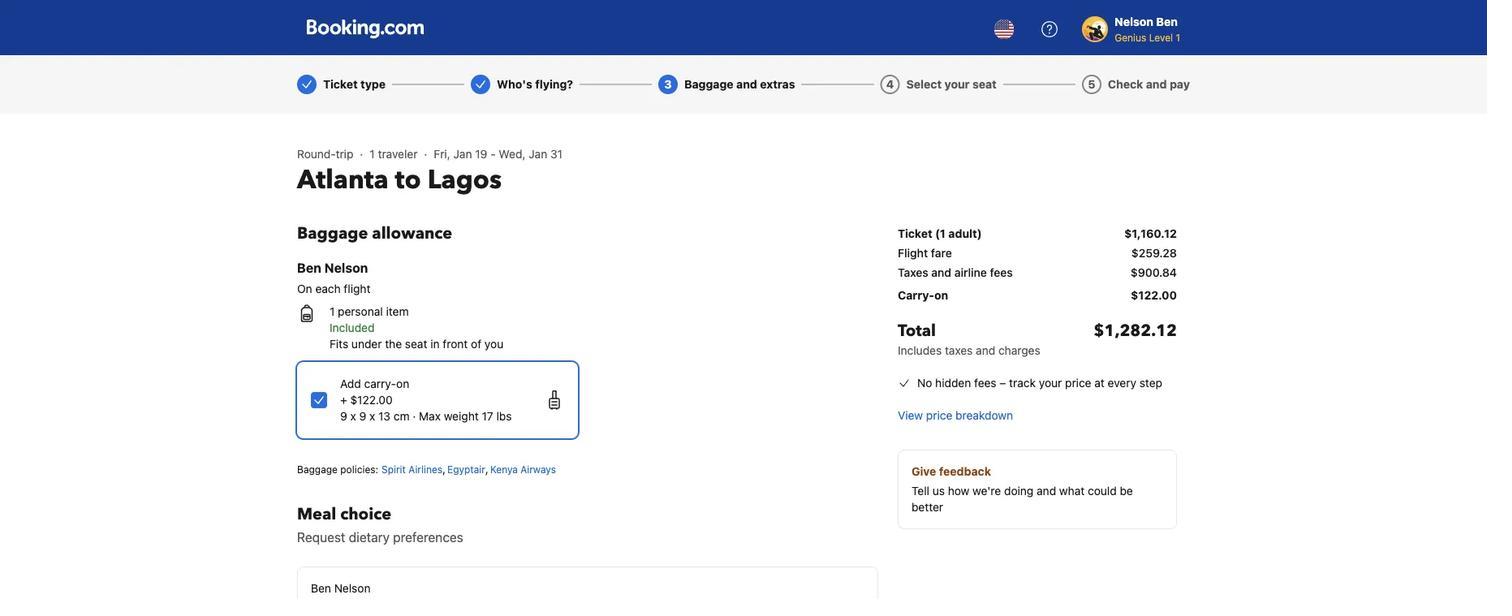 Task type: locate. For each thing, give the bounding box(es) containing it.
1 horizontal spatial jan
[[529, 147, 547, 161]]

ticket inside cell
[[898, 227, 933, 240]]

and inside give feedback tell us how we're doing and what could be better
[[1037, 484, 1056, 498]]

baggage right '3'
[[684, 78, 734, 91]]

0 vertical spatial fees
[[990, 266, 1013, 279]]

seat right select
[[973, 78, 997, 91]]

row containing carry-on
[[898, 284, 1177, 307]]

ben nelson
[[297, 260, 368, 276], [311, 582, 371, 595]]

fees left –
[[974, 376, 997, 390]]

0 horizontal spatial on
[[396, 377, 409, 391]]

nelson down dietary
[[334, 582, 371, 595]]

1 horizontal spatial 1
[[370, 147, 375, 161]]

$900.84
[[1131, 266, 1177, 279]]

pay
[[1170, 78, 1190, 91]]

1 horizontal spatial x
[[369, 410, 375, 423]]

spirit
[[382, 464, 406, 475]]

ticket for ticket (1 adult)
[[898, 227, 933, 240]]

0 horizontal spatial 9
[[340, 410, 347, 423]]

1 down on each flight
[[330, 305, 335, 318]]

your right select
[[945, 78, 970, 91]]

1 vertical spatial seat
[[405, 337, 427, 351]]

0 horizontal spatial jan
[[453, 147, 472, 161]]

nelson inside nelson ben genius level 1
[[1115, 15, 1154, 28]]

1 vertical spatial 1
[[370, 147, 375, 161]]

and for check
[[1146, 78, 1167, 91]]

carry-on
[[898, 289, 948, 302]]

0 horizontal spatial 1
[[330, 305, 335, 318]]

2 horizontal spatial 1
[[1176, 32, 1181, 43]]

us
[[933, 484, 945, 498]]

0 horizontal spatial your
[[945, 78, 970, 91]]

your right 'track'
[[1039, 376, 1062, 390]]

, left kenya
[[485, 462, 489, 476]]

$122.00 down 'carry-'
[[350, 393, 393, 407]]

ben nelson up on each flight
[[297, 260, 368, 276]]

kenya airways link
[[490, 464, 556, 475]]

1 vertical spatial $122.00
[[350, 393, 393, 407]]

9 left 13
[[359, 410, 366, 423]]

flight fare cell
[[898, 245, 952, 261]]

1 row from the top
[[898, 222, 1177, 245]]

0 horizontal spatial price
[[926, 409, 953, 422]]

·
[[360, 147, 363, 161], [424, 147, 427, 161], [413, 410, 416, 423]]

1 left traveler
[[370, 147, 375, 161]]

add
[[340, 377, 361, 391]]

who's
[[497, 78, 532, 91]]

19
[[475, 147, 487, 161]]

$1,160.12
[[1125, 227, 1177, 240]]

1
[[1176, 32, 1181, 43], [370, 147, 375, 161], [330, 305, 335, 318]]

baggage down atlanta
[[297, 222, 368, 245]]

1 horizontal spatial ·
[[413, 410, 416, 423]]

total
[[898, 320, 936, 342]]

0 vertical spatial on
[[935, 289, 948, 302]]

and inside cell
[[932, 266, 952, 279]]

nelson
[[1115, 15, 1154, 28], [324, 260, 368, 276], [334, 582, 371, 595]]

fees right the airline
[[990, 266, 1013, 279]]

· left the fri,
[[424, 147, 427, 161]]

0 vertical spatial $122.00
[[1131, 289, 1177, 302]]

total includes taxes and charges
[[898, 320, 1041, 357]]

trip
[[336, 147, 354, 161]]

select
[[907, 78, 942, 91]]

· right the cm
[[413, 410, 416, 423]]

view
[[898, 409, 923, 422]]

5
[[1088, 78, 1096, 91]]

price
[[1065, 376, 1092, 390], [926, 409, 953, 422]]

seat left in
[[405, 337, 427, 351]]

x
[[350, 410, 356, 423], [369, 410, 375, 423]]

baggage inside baggage policies: spirit airlines , egyptair , kenya airways
[[297, 464, 338, 475]]

and left what
[[1037, 484, 1056, 498]]

price right 'view'
[[926, 409, 953, 422]]

fits
[[330, 337, 348, 351]]

taxes
[[945, 344, 973, 357]]

2 vertical spatial baggage
[[297, 464, 338, 475]]

1 horizontal spatial your
[[1039, 376, 1062, 390]]

0 horizontal spatial $122.00
[[350, 393, 393, 407]]

ben
[[1157, 15, 1178, 28], [297, 260, 321, 276], [311, 582, 331, 595]]

step
[[1140, 376, 1163, 390]]

0 horizontal spatial ticket
[[323, 78, 358, 91]]

13
[[378, 410, 391, 423]]

$122.00 inside add carry-on + $122.00 9 x 9 x 13 cm · max weight 17 lbs
[[350, 393, 393, 407]]

table containing total
[[898, 222, 1177, 365]]

0 horizontal spatial seat
[[405, 337, 427, 351]]

$122.00 inside table
[[1131, 289, 1177, 302]]

1 horizontal spatial price
[[1065, 376, 1092, 390]]

ticket
[[323, 78, 358, 91], [898, 227, 933, 240]]

1 horizontal spatial on
[[935, 289, 948, 302]]

31
[[550, 147, 563, 161]]

flight
[[898, 246, 928, 260]]

, left egyptair link
[[443, 462, 446, 476]]

cm
[[394, 410, 410, 423]]

$900.84 cell
[[1131, 265, 1177, 281]]

check
[[1108, 78, 1143, 91]]

price left at on the bottom right of page
[[1065, 376, 1092, 390]]

1 vertical spatial ticket
[[898, 227, 933, 240]]

on up the cm
[[396, 377, 409, 391]]

row containing ticket (1 adult)
[[898, 222, 1177, 245]]

ben nelson down request
[[311, 582, 371, 595]]

4 row from the top
[[898, 284, 1177, 307]]

what
[[1060, 484, 1085, 498]]

and for baggage
[[737, 78, 757, 91]]

ticket left the type
[[323, 78, 358, 91]]

on
[[935, 289, 948, 302], [396, 377, 409, 391]]

1 right the level
[[1176, 32, 1181, 43]]

and left pay
[[1146, 78, 1167, 91]]

flight fare
[[898, 246, 952, 260]]

booking.com logo image
[[307, 19, 424, 39], [307, 19, 424, 39]]

dietary
[[349, 530, 390, 545]]

egyptair link
[[447, 464, 485, 475]]

1 vertical spatial price
[[926, 409, 953, 422]]

9 down + at the left
[[340, 410, 347, 423]]

ben inside nelson ben genius level 1
[[1157, 15, 1178, 28]]

0 vertical spatial ticket
[[323, 78, 358, 91]]

0 vertical spatial 1
[[1176, 32, 1181, 43]]

1 personal item included fits under the seat in front of you
[[330, 305, 504, 351]]

2 vertical spatial ben
[[311, 582, 331, 595]]

add carry-on + $122.00 9 x 9 x 13 cm · max weight 17 lbs
[[340, 377, 512, 423]]

adult)
[[949, 227, 982, 240]]

2 jan from the left
[[529, 147, 547, 161]]

$122.00 down $900.84 cell
[[1131, 289, 1177, 302]]

on down taxes and airline fees cell
[[935, 289, 948, 302]]

0 horizontal spatial x
[[350, 410, 356, 423]]

$1,160.12 cell
[[1125, 226, 1177, 242]]

0 horizontal spatial ,
[[443, 462, 446, 476]]

table
[[898, 222, 1177, 365]]

4
[[886, 78, 894, 91]]

baggage policies: spirit airlines , egyptair , kenya airways
[[297, 462, 556, 476]]

row
[[898, 222, 1177, 245], [898, 245, 1177, 265], [898, 265, 1177, 284], [898, 284, 1177, 307], [898, 307, 1177, 365]]

$259.28
[[1132, 246, 1177, 260]]

· right trip at the top left of page
[[360, 147, 363, 161]]

1 horizontal spatial ticket
[[898, 227, 933, 240]]

seat
[[973, 78, 997, 91], [405, 337, 427, 351]]

and left extras
[[737, 78, 757, 91]]

1 vertical spatial baggage
[[297, 222, 368, 245]]

round-
[[297, 147, 336, 161]]

jan left 19
[[453, 147, 472, 161]]

1 vertical spatial on
[[396, 377, 409, 391]]

doing
[[1004, 484, 1034, 498]]

wed,
[[499, 147, 526, 161]]

0 vertical spatial seat
[[973, 78, 997, 91]]

every
[[1108, 376, 1137, 390]]

and down fare in the top right of the page
[[932, 266, 952, 279]]

seat inside "1 personal item included fits under the seat in front of you"
[[405, 337, 427, 351]]

0 vertical spatial baggage
[[684, 78, 734, 91]]

1 jan from the left
[[453, 147, 472, 161]]

total cell
[[898, 320, 1041, 359]]

3 row from the top
[[898, 265, 1177, 284]]

price inside "element"
[[926, 409, 953, 422]]

nelson up genius
[[1115, 15, 1154, 28]]

1 horizontal spatial $122.00
[[1131, 289, 1177, 302]]

baggage left policies:
[[297, 464, 338, 475]]

5 row from the top
[[898, 307, 1177, 365]]

in
[[430, 337, 440, 351]]

includes
[[898, 344, 942, 357]]

1 vertical spatial fees
[[974, 376, 997, 390]]

and right the taxes
[[976, 344, 996, 357]]

2 x from the left
[[369, 410, 375, 423]]

1 horizontal spatial ,
[[485, 462, 489, 476]]

0 vertical spatial nelson
[[1115, 15, 1154, 28]]

1 inside "1 personal item included fits under the seat in front of you"
[[330, 305, 335, 318]]

ben up the level
[[1157, 15, 1178, 28]]

0 vertical spatial ben
[[1157, 15, 1178, 28]]

1 horizontal spatial 9
[[359, 410, 366, 423]]

max
[[419, 410, 441, 423]]

on
[[297, 282, 312, 296]]

ben up on
[[297, 260, 321, 276]]

ticket (1 adult)
[[898, 227, 982, 240]]

1 horizontal spatial seat
[[973, 78, 997, 91]]

jan left 31
[[529, 147, 547, 161]]

nelson up 'flight'
[[324, 260, 368, 276]]

0 vertical spatial price
[[1065, 376, 1092, 390]]

ben down request
[[311, 582, 331, 595]]

2 vertical spatial 1
[[330, 305, 335, 318]]

you
[[485, 337, 504, 351]]

policies:
[[340, 464, 378, 475]]

$122.00
[[1131, 289, 1177, 302], [350, 393, 393, 407]]

give
[[912, 465, 936, 478]]

baggage
[[684, 78, 734, 91], [297, 222, 368, 245], [297, 464, 338, 475]]

2 horizontal spatial ·
[[424, 147, 427, 161]]

2 row from the top
[[898, 245, 1177, 265]]

ticket up flight
[[898, 227, 933, 240]]



Task type: vqa. For each thing, say whether or not it's contained in the screenshot.
Ethiopian Airlines to the top
no



Task type: describe. For each thing, give the bounding box(es) containing it.
of
[[471, 337, 482, 351]]

meal
[[297, 503, 336, 526]]

atlanta
[[297, 162, 389, 198]]

traveler
[[378, 147, 418, 161]]

no
[[917, 376, 932, 390]]

3
[[664, 78, 672, 91]]

airways
[[521, 464, 556, 475]]

fri,
[[434, 147, 450, 161]]

–
[[1000, 376, 1006, 390]]

on each flight
[[297, 282, 371, 296]]

front
[[443, 337, 468, 351]]

kenya
[[490, 464, 518, 475]]

· inside add carry-on + $122.00 9 x 9 x 13 cm · max weight 17 lbs
[[413, 410, 416, 423]]

meal choice request dietary preferences
[[297, 503, 463, 545]]

0 horizontal spatial ·
[[360, 147, 363, 161]]

1 x from the left
[[350, 410, 356, 423]]

row containing flight fare
[[898, 245, 1177, 265]]

allowance
[[372, 222, 452, 245]]

give feedback tell us how we're doing and what could be better
[[912, 465, 1133, 514]]

2 , from the left
[[485, 462, 489, 476]]

and for taxes
[[932, 266, 952, 279]]

fare
[[931, 246, 952, 260]]

each
[[315, 282, 341, 296]]

ticket (1 adult) cell
[[898, 226, 982, 242]]

on inside add carry-on + $122.00 9 x 9 x 13 cm · max weight 17 lbs
[[396, 377, 409, 391]]

row containing total
[[898, 307, 1177, 365]]

1 , from the left
[[443, 462, 446, 476]]

airline
[[955, 266, 987, 279]]

check and pay
[[1108, 78, 1190, 91]]

breakdown
[[956, 409, 1013, 422]]

ticket type
[[323, 78, 386, 91]]

2 9 from the left
[[359, 410, 366, 423]]

+
[[340, 393, 347, 407]]

flying?
[[535, 78, 573, 91]]

2 vertical spatial nelson
[[334, 582, 371, 595]]

on inside "carry-on" cell
[[935, 289, 948, 302]]

to
[[395, 162, 421, 198]]

1 inside round-trip · 1 traveler · fri, jan 19 - wed, jan 31 atlanta to lagos
[[370, 147, 375, 161]]

0 vertical spatial ben nelson
[[297, 260, 368, 276]]

we're
[[973, 484, 1001, 498]]

carry-
[[898, 289, 935, 302]]

ticket for ticket type
[[323, 78, 358, 91]]

and inside 'total includes taxes and charges'
[[976, 344, 996, 357]]

$122.00 cell
[[1131, 287, 1177, 304]]

level
[[1149, 32, 1173, 43]]

be
[[1120, 484, 1133, 498]]

-
[[491, 147, 496, 161]]

flight
[[344, 282, 371, 296]]

taxes
[[898, 266, 929, 279]]

1 vertical spatial ben nelson
[[311, 582, 371, 595]]

feedback
[[939, 465, 991, 478]]

$1,282.12 cell
[[1094, 320, 1177, 359]]

fees inside cell
[[990, 266, 1013, 279]]

choice
[[340, 503, 391, 526]]

1 9 from the left
[[340, 410, 347, 423]]

$259.28 cell
[[1132, 245, 1177, 261]]

under
[[352, 337, 382, 351]]

could
[[1088, 484, 1117, 498]]

item
[[386, 305, 409, 318]]

lagos
[[428, 162, 502, 198]]

personal
[[338, 305, 383, 318]]

round-trip · 1 traveler · fri, jan 19 - wed, jan 31 atlanta to lagos
[[297, 147, 563, 198]]

baggage allowance
[[297, 222, 452, 245]]

baggage for baggage and extras
[[684, 78, 734, 91]]

request
[[297, 530, 345, 545]]

1 vertical spatial ben
[[297, 260, 321, 276]]

track
[[1009, 376, 1036, 390]]

0 vertical spatial your
[[945, 78, 970, 91]]

taxes and airline fees cell
[[898, 265, 1013, 281]]

weight
[[444, 410, 479, 423]]

type
[[361, 78, 386, 91]]

the
[[385, 337, 402, 351]]

extras
[[760, 78, 795, 91]]

$1,282.12
[[1094, 320, 1177, 342]]

carry-
[[364, 377, 396, 391]]

who's flying?
[[497, 78, 573, 91]]

baggage for baggage allowance
[[297, 222, 368, 245]]

1 vertical spatial nelson
[[324, 260, 368, 276]]

spirit airlines link
[[382, 464, 443, 475]]

preferences
[[393, 530, 463, 545]]

row containing taxes and airline fees
[[898, 265, 1177, 284]]

carry-on cell
[[898, 287, 948, 304]]

1 vertical spatial your
[[1039, 376, 1062, 390]]

tell
[[912, 484, 930, 498]]

airlines
[[409, 464, 443, 475]]

1 inside nelson ben genius level 1
[[1176, 32, 1181, 43]]

nelson ben genius level 1
[[1115, 15, 1181, 43]]

(1
[[935, 227, 946, 240]]

genius
[[1115, 32, 1147, 43]]

how
[[948, 484, 970, 498]]

select your seat
[[907, 78, 997, 91]]

egyptair
[[447, 464, 485, 475]]

charges
[[999, 344, 1041, 357]]

included
[[330, 321, 375, 335]]

hidden
[[935, 376, 971, 390]]

view price breakdown element
[[898, 408, 1013, 424]]



